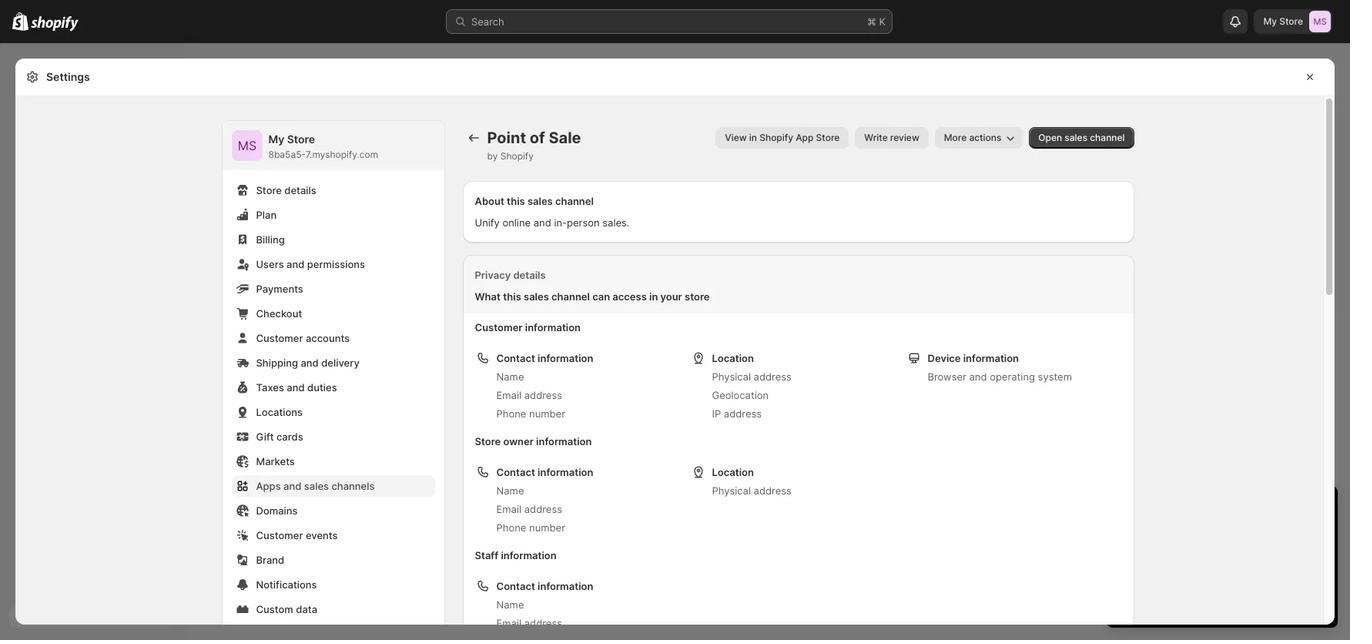 Task type: describe. For each thing, give the bounding box(es) containing it.
information down what this sales channel can access in your store on the top of page
[[525, 321, 581, 334]]

and for taxes and duties
[[287, 381, 305, 394]]

my for my store 8ba5a5-7.myshopify.com
[[269, 133, 285, 146]]

1 for from the left
[[1123, 568, 1136, 580]]

location for location physical address
[[712, 466, 754, 479]]

your left the first
[[1222, 568, 1243, 580]]

3 inside dropdown button
[[1123, 500, 1133, 519]]

7.myshopify.com
[[306, 149, 379, 160]]

select a plan to extend your shopify trial for just $1/month for your first 3 months.
[[1123, 553, 1315, 580]]

app
[[796, 132, 814, 143]]

days
[[1137, 500, 1172, 519]]

8ba5a5-
[[269, 149, 306, 160]]

duties
[[308, 381, 337, 394]]

sales for apps and sales channels
[[304, 480, 329, 492]]

shipping
[[256, 357, 298, 369]]

open
[[1039, 132, 1063, 143]]

email for store
[[497, 503, 522, 516]]

system
[[1039, 371, 1073, 383]]

number for information
[[529, 408, 566, 420]]

apps
[[256, 480, 281, 492]]

permissions
[[307, 258, 365, 271]]

information inside device information browser and operating system
[[964, 352, 1020, 365]]

just
[[1139, 568, 1156, 580]]

users and permissions
[[256, 258, 365, 271]]

and for users and permissions
[[287, 258, 305, 271]]

1 horizontal spatial in
[[750, 132, 758, 143]]

your up the first
[[1234, 553, 1255, 565]]

brand link
[[232, 549, 435, 571]]

2 for from the left
[[1206, 568, 1219, 580]]

billing
[[256, 234, 285, 246]]

address inside location physical address
[[754, 485, 792, 497]]

3 inside select a plan to extend your shopify trial for just $1/month for your first 3 months.
[[1267, 568, 1274, 580]]

k
[[880, 15, 886, 28]]

shipping and delivery
[[256, 357, 360, 369]]

write review link
[[856, 127, 929, 149]]

and inside device information browser and operating system
[[970, 371, 988, 383]]

information down store owner information
[[538, 466, 594, 479]]

location physical address geolocation ip address
[[712, 352, 792, 420]]

contact information name email address
[[497, 580, 594, 630]]

email for customer
[[497, 389, 522, 402]]

plan
[[256, 209, 277, 221]]

view in shopify app store
[[725, 132, 840, 143]]

channels
[[332, 480, 375, 492]]

store
[[685, 291, 710, 303]]

contact for owner
[[497, 466, 536, 479]]

customer accounts link
[[232, 328, 435, 349]]

customer for customer events
[[256, 529, 303, 542]]

shipping and delivery link
[[232, 352, 435, 374]]

about this sales channel
[[475, 195, 594, 207]]

gift cards link
[[232, 426, 435, 448]]

review
[[891, 132, 920, 143]]

name for store
[[497, 485, 524, 497]]

data
[[296, 603, 318, 616]]

sales right open on the right of page
[[1065, 132, 1088, 143]]

access
[[613, 291, 647, 303]]

⌘ k
[[868, 15, 886, 28]]

location physical address
[[712, 466, 792, 497]]

ends
[[1168, 528, 1191, 540]]

physical for location physical address
[[712, 485, 751, 497]]

channel for about this sales channel
[[556, 195, 594, 207]]

information inside contact information name email address
[[538, 580, 594, 593]]

view
[[725, 132, 747, 143]]

custom
[[256, 603, 294, 616]]

extend
[[1199, 553, 1232, 565]]

point of sale by shopify
[[487, 129, 581, 162]]

shopify inside the point of sale by shopify
[[501, 150, 534, 162]]

to
[[1187, 553, 1196, 565]]

shopify image
[[31, 16, 79, 31]]

sales for what this sales channel can access in your store
[[524, 291, 549, 303]]

3 days left in your trial
[[1123, 500, 1285, 519]]

months.
[[1277, 568, 1315, 580]]

channel for what this sales channel can access in your store
[[552, 291, 590, 303]]

view in shopify app store link
[[716, 127, 850, 149]]

write
[[865, 132, 888, 143]]

settings dialog
[[15, 59, 1336, 640]]

physical for location physical address geolocation ip address
[[712, 371, 751, 383]]

my store 8ba5a5-7.myshopify.com
[[269, 133, 379, 160]]

about
[[475, 195, 505, 207]]

your inside settings dialog
[[661, 291, 683, 303]]

phone for store
[[497, 522, 527, 534]]

this for about
[[507, 195, 525, 207]]

⌘
[[868, 15, 877, 28]]

$1/month
[[1159, 568, 1204, 580]]

what
[[475, 291, 501, 303]]

a
[[1155, 553, 1161, 565]]

events
[[306, 529, 338, 542]]

and for apps and sales channels
[[284, 480, 302, 492]]

your trial ends on
[[1123, 528, 1208, 540]]

staff information
[[475, 549, 557, 562]]

trial inside dropdown button
[[1258, 500, 1285, 519]]

taxes and duties
[[256, 381, 337, 394]]

0 vertical spatial channel
[[1091, 132, 1126, 143]]

1 horizontal spatial shopify
[[760, 132, 794, 143]]

delivery
[[321, 357, 360, 369]]

customer events
[[256, 529, 338, 542]]

more actions
[[945, 132, 1002, 143]]

shopify inside select a plan to extend your shopify trial for just $1/month for your first 3 months.
[[1258, 553, 1294, 565]]

sales for about this sales channel
[[528, 195, 553, 207]]

checkout link
[[232, 303, 435, 324]]

store details
[[256, 184, 317, 197]]

1 horizontal spatial my store image
[[1310, 11, 1332, 32]]

point
[[487, 129, 527, 147]]

geolocation
[[712, 389, 769, 402]]

domains link
[[232, 500, 435, 522]]

online
[[503, 217, 531, 229]]



Task type: vqa. For each thing, say whether or not it's contained in the screenshot.
All Link
no



Task type: locate. For each thing, give the bounding box(es) containing it.
and for shipping and delivery
[[301, 357, 319, 369]]

1 phone from the top
[[497, 408, 527, 420]]

2 horizontal spatial trial
[[1297, 553, 1315, 565]]

0 vertical spatial phone
[[497, 408, 527, 420]]

my store image
[[1310, 11, 1332, 32], [232, 130, 262, 161]]

name inside contact information name email address
[[497, 599, 524, 611]]

location down ip
[[712, 466, 754, 479]]

location inside location physical address geolocation ip address
[[712, 352, 754, 365]]

contact inside contact information name email address
[[497, 580, 536, 593]]

phone
[[497, 408, 527, 420], [497, 522, 527, 534]]

locations
[[256, 406, 303, 418]]

and right taxes
[[287, 381, 305, 394]]

0 horizontal spatial for
[[1123, 568, 1136, 580]]

locations link
[[232, 402, 435, 423]]

1 vertical spatial name
[[497, 485, 524, 497]]

2 contact information name email address phone number from the top
[[497, 466, 594, 534]]

notifications
[[256, 579, 317, 591]]

3 name from the top
[[497, 599, 524, 611]]

0 vertical spatial in
[[750, 132, 758, 143]]

my inside my store 8ba5a5-7.myshopify.com
[[269, 133, 285, 146]]

contact information name email address phone number down store owner information
[[497, 466, 594, 534]]

by
[[487, 150, 498, 162]]

3 days left in your trial element
[[1107, 526, 1339, 628]]

open sales channel
[[1039, 132, 1126, 143]]

for down extend
[[1206, 568, 1219, 580]]

unify
[[475, 217, 500, 229]]

0 horizontal spatial in
[[650, 291, 658, 303]]

1 vertical spatial channel
[[556, 195, 594, 207]]

contact information name email address phone number for information
[[497, 352, 594, 420]]

1 vertical spatial phone
[[497, 522, 527, 534]]

number for owner
[[529, 522, 566, 534]]

sales up unify online and in-person sales.
[[528, 195, 553, 207]]

actions
[[970, 132, 1002, 143]]

and right browser
[[970, 371, 988, 383]]

phone for customer
[[497, 408, 527, 420]]

in-
[[554, 217, 567, 229]]

customer events link
[[232, 525, 435, 546]]

shopify left app
[[760, 132, 794, 143]]

2 physical from the top
[[712, 485, 751, 497]]

channel left can
[[552, 291, 590, 303]]

2 email from the top
[[497, 503, 522, 516]]

channel right open on the right of page
[[1091, 132, 1126, 143]]

2 location from the top
[[712, 466, 754, 479]]

dialog
[[1342, 59, 1351, 640]]

my
[[1264, 15, 1278, 27], [269, 133, 285, 146]]

contact information name email address phone number up store owner information
[[497, 352, 594, 420]]

location up the geolocation
[[712, 352, 754, 365]]

1 vertical spatial email
[[497, 503, 522, 516]]

shopify image
[[12, 12, 29, 31]]

1 vertical spatial number
[[529, 522, 566, 534]]

1 vertical spatial 3
[[1267, 568, 1274, 580]]

device information browser and operating system
[[928, 352, 1073, 383]]

0 vertical spatial number
[[529, 408, 566, 420]]

select
[[1123, 553, 1153, 565]]

staff
[[475, 549, 499, 562]]

0 horizontal spatial shopify
[[501, 150, 534, 162]]

can
[[593, 291, 610, 303]]

name down staff information
[[497, 599, 524, 611]]

customer down "domains"
[[256, 529, 303, 542]]

0 horizontal spatial trial
[[1147, 528, 1165, 540]]

2 vertical spatial contact
[[497, 580, 536, 593]]

store inside my store 8ba5a5-7.myshopify.com
[[287, 133, 315, 146]]

2 horizontal spatial in
[[1204, 500, 1217, 519]]

1 vertical spatial location
[[712, 466, 754, 479]]

information right owner
[[536, 435, 592, 448]]

browser
[[928, 371, 967, 383]]

0 vertical spatial 3
[[1123, 500, 1133, 519]]

person
[[567, 217, 600, 229]]

0 vertical spatial contact
[[497, 352, 536, 365]]

phone up owner
[[497, 408, 527, 420]]

physical inside location physical address geolocation ip address
[[712, 371, 751, 383]]

2 vertical spatial shopify
[[1258, 553, 1294, 565]]

my store
[[1264, 15, 1304, 27]]

0 vertical spatial my
[[1264, 15, 1278, 27]]

1 vertical spatial my
[[269, 133, 285, 146]]

3
[[1123, 500, 1133, 519], [1267, 568, 1274, 580]]

customer for customer information
[[475, 321, 523, 334]]

details inside "shop settings menu" element
[[285, 184, 317, 197]]

1 horizontal spatial details
[[514, 269, 546, 281]]

2 number from the top
[[529, 522, 566, 534]]

for down select
[[1123, 568, 1136, 580]]

trial up the first
[[1258, 500, 1285, 519]]

details for store details
[[285, 184, 317, 197]]

billing link
[[232, 229, 435, 250]]

address inside contact information name email address
[[525, 617, 563, 630]]

sale
[[549, 129, 581, 147]]

2 horizontal spatial shopify
[[1258, 553, 1294, 565]]

your right left
[[1221, 500, 1253, 519]]

plan
[[1164, 553, 1184, 565]]

contact down customer information
[[497, 352, 536, 365]]

ip
[[712, 408, 721, 420]]

email down staff information
[[497, 617, 522, 630]]

1 vertical spatial this
[[503, 291, 522, 303]]

0 horizontal spatial my
[[269, 133, 285, 146]]

physical inside location physical address
[[712, 485, 751, 497]]

customer for customer accounts
[[256, 332, 303, 344]]

0 vertical spatial physical
[[712, 371, 751, 383]]

1 vertical spatial my store image
[[232, 130, 262, 161]]

1 vertical spatial physical
[[712, 485, 751, 497]]

2 vertical spatial in
[[1204, 500, 1217, 519]]

0 vertical spatial shopify
[[760, 132, 794, 143]]

1 vertical spatial contact information name email address phone number
[[497, 466, 594, 534]]

open sales channel link
[[1030, 127, 1135, 149]]

details for privacy details
[[514, 269, 546, 281]]

more actions button
[[935, 127, 1024, 149]]

shopify down point
[[501, 150, 534, 162]]

in
[[750, 132, 758, 143], [650, 291, 658, 303], [1204, 500, 1217, 519]]

email up owner
[[497, 389, 522, 402]]

apps and sales channels link
[[232, 475, 435, 497]]

physical
[[712, 371, 751, 383], [712, 485, 751, 497]]

2 vertical spatial trial
[[1297, 553, 1315, 565]]

1 contact information name email address phone number from the top
[[497, 352, 594, 420]]

contact down owner
[[497, 466, 536, 479]]

in right left
[[1204, 500, 1217, 519]]

0 vertical spatial contact information name email address phone number
[[497, 352, 594, 420]]

information up operating
[[964, 352, 1020, 365]]

3 email from the top
[[497, 617, 522, 630]]

0 horizontal spatial 3
[[1123, 500, 1133, 519]]

1 number from the top
[[529, 408, 566, 420]]

contact information name email address phone number
[[497, 352, 594, 420], [497, 466, 594, 534]]

cards
[[277, 431, 303, 443]]

trial inside select a plan to extend your shopify trial for just $1/month for your first 3 months.
[[1297, 553, 1315, 565]]

1 location from the top
[[712, 352, 754, 365]]

2 vertical spatial channel
[[552, 291, 590, 303]]

trial up months.
[[1297, 553, 1315, 565]]

2 phone from the top
[[497, 522, 527, 534]]

3 contact from the top
[[497, 580, 536, 593]]

number up store owner information
[[529, 408, 566, 420]]

custom data
[[256, 603, 318, 616]]

address
[[754, 371, 792, 383], [525, 389, 563, 402], [724, 408, 762, 420], [754, 485, 792, 497], [525, 503, 563, 516], [525, 617, 563, 630]]

location for location physical address geolocation ip address
[[712, 352, 754, 365]]

customer down checkout
[[256, 332, 303, 344]]

email up staff information
[[497, 503, 522, 516]]

name down customer information
[[497, 371, 524, 383]]

and
[[534, 217, 552, 229], [287, 258, 305, 271], [301, 357, 319, 369], [970, 371, 988, 383], [287, 381, 305, 394], [284, 480, 302, 492]]

left
[[1176, 500, 1200, 519]]

information down staff information
[[538, 580, 594, 593]]

more
[[945, 132, 967, 143]]

shopify up months.
[[1258, 553, 1294, 565]]

0 horizontal spatial details
[[285, 184, 317, 197]]

trial right your
[[1147, 528, 1165, 540]]

sales up customer information
[[524, 291, 549, 303]]

3 days left in your trial button
[[1107, 486, 1339, 519]]

0 vertical spatial this
[[507, 195, 525, 207]]

number
[[529, 408, 566, 420], [529, 522, 566, 534]]

this for what
[[503, 291, 522, 303]]

1 vertical spatial trial
[[1147, 528, 1165, 540]]

taxes and duties link
[[232, 377, 435, 398]]

1 email from the top
[[497, 389, 522, 402]]

1 vertical spatial shopify
[[501, 150, 534, 162]]

in inside dropdown button
[[1204, 500, 1217, 519]]

1 horizontal spatial 3
[[1267, 568, 1274, 580]]

gift
[[256, 431, 274, 443]]

name down owner
[[497, 485, 524, 497]]

0 vertical spatial my store image
[[1310, 11, 1332, 32]]

notifications link
[[232, 574, 435, 596]]

domains
[[256, 505, 298, 517]]

privacy
[[475, 269, 511, 281]]

store
[[1280, 15, 1304, 27], [817, 132, 840, 143], [287, 133, 315, 146], [256, 184, 282, 197], [475, 435, 501, 448]]

payments
[[256, 283, 304, 295]]

channel up person
[[556, 195, 594, 207]]

1 horizontal spatial for
[[1206, 568, 1219, 580]]

3 up your
[[1123, 500, 1133, 519]]

owner
[[504, 435, 534, 448]]

in right access
[[650, 291, 658, 303]]

0 horizontal spatial my store image
[[232, 130, 262, 161]]

users and permissions link
[[232, 254, 435, 275]]

2 name from the top
[[497, 485, 524, 497]]

customer
[[475, 321, 523, 334], [256, 332, 303, 344], [256, 529, 303, 542]]

apps and sales channels
[[256, 480, 375, 492]]

1 horizontal spatial my
[[1264, 15, 1278, 27]]

and right "apps" at the left bottom of the page
[[284, 480, 302, 492]]

0 vertical spatial location
[[712, 352, 754, 365]]

store owner information
[[475, 435, 592, 448]]

this
[[507, 195, 525, 207], [503, 291, 522, 303]]

name
[[497, 371, 524, 383], [497, 485, 524, 497], [497, 599, 524, 611]]

accounts
[[306, 332, 350, 344]]

on
[[1194, 528, 1205, 540]]

2 contact from the top
[[497, 466, 536, 479]]

and left in-
[[534, 217, 552, 229]]

1 physical from the top
[[712, 371, 751, 383]]

sales inside "shop settings menu" element
[[304, 480, 329, 492]]

this down privacy details on the top left of page
[[503, 291, 522, 303]]

0 vertical spatial details
[[285, 184, 317, 197]]

information
[[525, 321, 581, 334], [538, 352, 594, 365], [964, 352, 1020, 365], [536, 435, 592, 448], [538, 466, 594, 479], [501, 549, 557, 562], [538, 580, 594, 593]]

1 contact from the top
[[497, 352, 536, 365]]

location inside location physical address
[[712, 466, 754, 479]]

details right privacy
[[514, 269, 546, 281]]

email inside contact information name email address
[[497, 617, 522, 630]]

contact for information
[[497, 352, 536, 365]]

shop settings menu element
[[222, 121, 444, 640]]

2 vertical spatial name
[[497, 599, 524, 611]]

your
[[1123, 528, 1144, 540]]

ms button
[[232, 130, 262, 161]]

store details link
[[232, 180, 435, 201]]

customer down what
[[475, 321, 523, 334]]

channel
[[1091, 132, 1126, 143], [556, 195, 594, 207], [552, 291, 590, 303]]

operating
[[990, 371, 1036, 383]]

and down customer accounts
[[301, 357, 319, 369]]

device
[[928, 352, 961, 365]]

for
[[1123, 568, 1136, 580], [1206, 568, 1219, 580]]

information right the staff
[[501, 549, 557, 562]]

and right users
[[287, 258, 305, 271]]

information down customer information
[[538, 352, 594, 365]]

your inside dropdown button
[[1221, 500, 1253, 519]]

my store image right my store on the top right of the page
[[1310, 11, 1332, 32]]

sales up domains link on the bottom of the page
[[304, 480, 329, 492]]

trial
[[1258, 500, 1285, 519], [1147, 528, 1165, 540], [1297, 553, 1315, 565]]

contact information name email address phone number for owner
[[497, 466, 594, 534]]

your left store
[[661, 291, 683, 303]]

phone up staff information
[[497, 522, 527, 534]]

this up "online"
[[507, 195, 525, 207]]

1 vertical spatial contact
[[497, 466, 536, 479]]

3 right the first
[[1267, 568, 1274, 580]]

shopify
[[760, 132, 794, 143], [501, 150, 534, 162], [1258, 553, 1294, 565]]

first
[[1246, 568, 1265, 580]]

search
[[472, 15, 505, 28]]

1 vertical spatial in
[[650, 291, 658, 303]]

1 horizontal spatial trial
[[1258, 500, 1285, 519]]

sales.
[[603, 217, 630, 229]]

my store image inside "shop settings menu" element
[[232, 130, 262, 161]]

0 vertical spatial trial
[[1258, 500, 1285, 519]]

my store image left 8ba5a5- at the top left of page
[[232, 130, 262, 161]]

markets link
[[232, 451, 435, 472]]

contact down staff information
[[497, 580, 536, 593]]

details down 8ba5a5- at the top left of page
[[285, 184, 317, 197]]

my for my store
[[1264, 15, 1278, 27]]

1 name from the top
[[497, 371, 524, 383]]

payments link
[[232, 278, 435, 300]]

users
[[256, 258, 284, 271]]

1 vertical spatial details
[[514, 269, 546, 281]]

of
[[530, 129, 545, 147]]

0 vertical spatial name
[[497, 371, 524, 383]]

plan link
[[232, 204, 435, 226]]

number up staff information
[[529, 522, 566, 534]]

2 vertical spatial email
[[497, 617, 522, 630]]

0 vertical spatial email
[[497, 389, 522, 402]]

name for customer
[[497, 371, 524, 383]]

taxes
[[256, 381, 284, 394]]

in right view
[[750, 132, 758, 143]]



